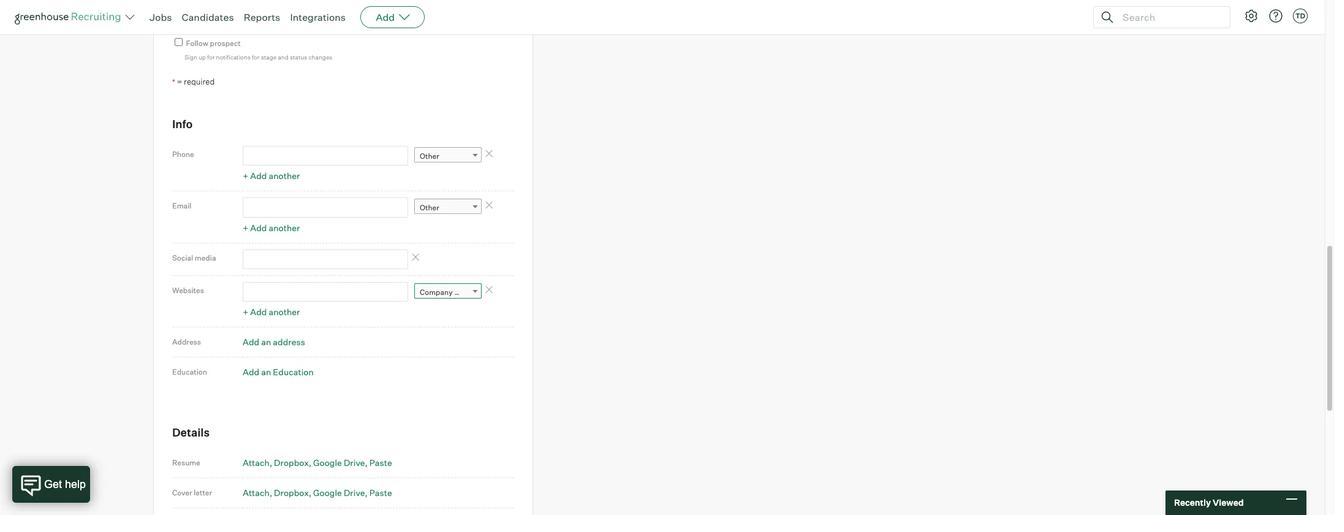 Task type: vqa. For each thing, say whether or not it's contained in the screenshot.
top Attach Dropbox Google Drive Paste
yes



Task type: describe. For each thing, give the bounding box(es) containing it.
letter
[[194, 488, 212, 497]]

paste for resume
[[370, 457, 392, 468]]

google for cover letter
[[313, 487, 342, 498]]

attach link for resume
[[243, 457, 272, 468]]

dropbox for cover letter
[[274, 487, 309, 498]]

company website link
[[415, 283, 483, 301]]

other link for email
[[415, 199, 482, 217]]

google for resume
[[313, 457, 342, 468]]

sign up for notifications for stage and status changes
[[185, 54, 333, 61]]

other link for phone
[[415, 147, 482, 165]]

other for phone
[[420, 152, 440, 161]]

address
[[273, 337, 305, 347]]

recently viewed
[[1175, 497, 1245, 508]]

jobs
[[150, 11, 172, 23]]

2 for from the left
[[252, 54, 260, 61]]

another for email
[[269, 222, 300, 233]]

td button
[[1294, 9, 1309, 23]]

drive for resume
[[344, 457, 365, 468]]

notifications
[[216, 54, 251, 61]]

another for websites
[[269, 307, 300, 317]]

company
[[420, 288, 453, 297]]

attach link for cover letter
[[243, 487, 272, 498]]

greenhouse recruiting image
[[15, 10, 125, 25]]

add inside websites element
[[250, 307, 267, 317]]

+ add another link for phone
[[243, 171, 300, 181]]

company website
[[420, 288, 483, 297]]

recently
[[1175, 497, 1212, 508]]

*
[[172, 77, 175, 86]]

attach dropbox google drive paste for cover letter
[[243, 487, 392, 498]]

configure image
[[1245, 9, 1259, 23]]

an for education
[[261, 367, 271, 377]]

Follow prospect checkbox
[[175, 38, 183, 46]]

add an education link
[[243, 367, 314, 377]]

jobs link
[[150, 11, 172, 23]]

=
[[177, 77, 182, 86]]

* = required
[[172, 77, 215, 86]]

+ add another for phone
[[243, 171, 300, 181]]

cover
[[172, 488, 192, 497]]

integrations
[[290, 11, 346, 23]]

resume
[[172, 458, 200, 467]]

+ for email
[[243, 222, 248, 233]]

candidates
[[182, 11, 234, 23]]

social
[[172, 253, 193, 262]]



Task type: locate. For each thing, give the bounding box(es) containing it.
0 vertical spatial + add another
[[243, 171, 300, 181]]

1 vertical spatial another
[[269, 222, 300, 233]]

3 + from the top
[[243, 307, 248, 317]]

0 vertical spatial attach
[[243, 457, 270, 468]]

google drive link for cover letter
[[313, 487, 368, 498]]

2 an from the top
[[261, 367, 271, 377]]

and
[[278, 54, 289, 61]]

1 drive from the top
[[344, 457, 365, 468]]

website
[[455, 288, 483, 297]]

0 vertical spatial paste link
[[370, 457, 392, 468]]

2 other from the top
[[420, 203, 440, 212]]

add
[[376, 11, 395, 23], [250, 171, 267, 181], [250, 222, 267, 233], [250, 307, 267, 317], [243, 337, 259, 347], [243, 367, 259, 377]]

2 + add another link from the top
[[243, 222, 300, 233]]

another for phone
[[269, 171, 300, 181]]

+ add another
[[243, 171, 300, 181], [243, 222, 300, 233], [243, 307, 300, 317]]

paste link
[[370, 457, 392, 468], [370, 487, 392, 498]]

1 horizontal spatial for
[[252, 54, 260, 61]]

1 another from the top
[[269, 171, 300, 181]]

0 horizontal spatial for
[[207, 54, 215, 61]]

2 other link from the top
[[415, 199, 482, 217]]

candidates link
[[182, 11, 234, 23]]

td
[[1296, 12, 1306, 20]]

2 attach dropbox google drive paste from the top
[[243, 487, 392, 498]]

+ for websites
[[243, 307, 248, 317]]

2 google drive link from the top
[[313, 487, 368, 498]]

follow
[[186, 39, 208, 48]]

2 paste link from the top
[[370, 487, 392, 498]]

integrations link
[[290, 11, 346, 23]]

1 vertical spatial + add another link
[[243, 222, 300, 233]]

phone
[[172, 150, 194, 159]]

an down add an address link
[[261, 367, 271, 377]]

2 attach from the top
[[243, 487, 270, 498]]

0 vertical spatial dropbox
[[274, 457, 309, 468]]

prospect
[[210, 39, 241, 48]]

sign
[[185, 54, 197, 61]]

dropbox
[[274, 457, 309, 468], [274, 487, 309, 498]]

an
[[261, 337, 271, 347], [261, 367, 271, 377]]

0 vertical spatial other link
[[415, 147, 482, 165]]

changes
[[309, 54, 333, 61]]

+ add another inside websites element
[[243, 307, 300, 317]]

1 google drive link from the top
[[313, 457, 368, 468]]

0 vertical spatial other
[[420, 152, 440, 161]]

other for email
[[420, 203, 440, 212]]

1 attach dropbox google drive paste from the top
[[243, 457, 392, 468]]

2 vertical spatial +
[[243, 307, 248, 317]]

+ add another link for websites
[[243, 307, 300, 317]]

+
[[243, 171, 248, 181], [243, 222, 248, 233], [243, 307, 248, 317]]

0 vertical spatial +
[[243, 171, 248, 181]]

websites
[[172, 286, 204, 295]]

attach dropbox google drive paste
[[243, 457, 392, 468], [243, 487, 392, 498]]

dropbox link
[[274, 457, 312, 468], [274, 487, 312, 498]]

1 paste link from the top
[[370, 457, 392, 468]]

another inside websites element
[[269, 307, 300, 317]]

1 attach from the top
[[243, 457, 270, 468]]

status
[[290, 54, 307, 61]]

info
[[172, 117, 193, 131]]

1 vertical spatial +
[[243, 222, 248, 233]]

+ add another for websites
[[243, 307, 300, 317]]

1 google from the top
[[313, 457, 342, 468]]

paste
[[370, 457, 392, 468], [370, 487, 392, 498]]

add inside popup button
[[376, 11, 395, 23]]

0 vertical spatial google drive link
[[313, 457, 368, 468]]

drive
[[344, 457, 365, 468], [344, 487, 365, 498]]

0 vertical spatial + add another link
[[243, 171, 300, 181]]

education
[[273, 367, 314, 377], [172, 368, 207, 377]]

an for address
[[261, 337, 271, 347]]

education down address
[[172, 368, 207, 377]]

3 another from the top
[[269, 307, 300, 317]]

1 dropbox link from the top
[[274, 457, 312, 468]]

1 + add another from the top
[[243, 171, 300, 181]]

0 vertical spatial drive
[[344, 457, 365, 468]]

1 vertical spatial other link
[[415, 199, 482, 217]]

1 vertical spatial google drive link
[[313, 487, 368, 498]]

None text field
[[173, 3, 382, 23], [243, 198, 408, 217], [243, 249, 408, 269], [173, 3, 382, 23], [243, 198, 408, 217], [243, 249, 408, 269]]

1 vertical spatial paste link
[[370, 487, 392, 498]]

reports link
[[244, 11, 280, 23]]

2 vertical spatial + add another
[[243, 307, 300, 317]]

an left the address
[[261, 337, 271, 347]]

+ for phone
[[243, 171, 248, 181]]

2 dropbox from the top
[[274, 487, 309, 498]]

1 + add another link from the top
[[243, 171, 300, 181]]

paste for cover letter
[[370, 487, 392, 498]]

add button
[[361, 6, 425, 28]]

add an address link
[[243, 337, 305, 347]]

1 paste from the top
[[370, 457, 392, 468]]

1 vertical spatial attach link
[[243, 487, 272, 498]]

follow prospect
[[186, 39, 241, 48]]

attach link
[[243, 457, 272, 468], [243, 487, 272, 498]]

+ inside websites element
[[243, 307, 248, 317]]

+ add another for email
[[243, 222, 300, 233]]

2 attach link from the top
[[243, 487, 272, 498]]

1 vertical spatial paste
[[370, 487, 392, 498]]

0 vertical spatial another
[[269, 171, 300, 181]]

add an education
[[243, 367, 314, 377]]

3 + add another link from the top
[[243, 307, 300, 317]]

0 vertical spatial an
[[261, 337, 271, 347]]

0 vertical spatial attach dropbox google drive paste
[[243, 457, 392, 468]]

reports
[[244, 11, 280, 23]]

attach for resume
[[243, 457, 270, 468]]

td button
[[1291, 6, 1311, 26]]

social media
[[172, 253, 216, 262]]

1 other from the top
[[420, 152, 440, 161]]

attach
[[243, 457, 270, 468], [243, 487, 270, 498]]

3 + add another from the top
[[243, 307, 300, 317]]

2 another from the top
[[269, 222, 300, 233]]

1 vertical spatial + add another
[[243, 222, 300, 233]]

1 an from the top
[[261, 337, 271, 347]]

1 attach link from the top
[[243, 457, 272, 468]]

0 vertical spatial paste
[[370, 457, 392, 468]]

address
[[172, 337, 201, 347]]

1 dropbox from the top
[[274, 457, 309, 468]]

2 + add another from the top
[[243, 222, 300, 233]]

1 vertical spatial drive
[[344, 487, 365, 498]]

attach dropbox google drive paste for resume
[[243, 457, 392, 468]]

details
[[172, 426, 210, 439]]

2 paste from the top
[[370, 487, 392, 498]]

0 vertical spatial attach link
[[243, 457, 272, 468]]

education down the address
[[273, 367, 314, 377]]

dropbox link for cover letter
[[274, 487, 312, 498]]

email
[[172, 201, 192, 210]]

dropbox for resume
[[274, 457, 309, 468]]

required
[[184, 77, 215, 86]]

1 vertical spatial attach
[[243, 487, 270, 498]]

attach for cover letter
[[243, 487, 270, 498]]

1 + from the top
[[243, 171, 248, 181]]

paste link for cover letter
[[370, 487, 392, 498]]

google drive link for resume
[[313, 457, 368, 468]]

1 vertical spatial an
[[261, 367, 271, 377]]

add an address
[[243, 337, 305, 347]]

+ add another link for email
[[243, 222, 300, 233]]

2 drive from the top
[[344, 487, 365, 498]]

another
[[269, 171, 300, 181], [269, 222, 300, 233], [269, 307, 300, 317]]

other
[[420, 152, 440, 161], [420, 203, 440, 212]]

for
[[207, 54, 215, 61], [252, 54, 260, 61]]

0 vertical spatial dropbox link
[[274, 457, 312, 468]]

+ add another link
[[243, 171, 300, 181], [243, 222, 300, 233], [243, 307, 300, 317]]

google
[[313, 457, 342, 468], [313, 487, 342, 498]]

paste link for resume
[[370, 457, 392, 468]]

stage
[[261, 54, 277, 61]]

1 vertical spatial dropbox
[[274, 487, 309, 498]]

1 vertical spatial other
[[420, 203, 440, 212]]

1 vertical spatial dropbox link
[[274, 487, 312, 498]]

2 + from the top
[[243, 222, 248, 233]]

for right up
[[207, 54, 215, 61]]

2 google from the top
[[313, 487, 342, 498]]

viewed
[[1213, 497, 1245, 508]]

2 vertical spatial + add another link
[[243, 307, 300, 317]]

Search text field
[[1120, 8, 1220, 26]]

None text field
[[243, 146, 408, 166], [243, 282, 408, 302], [243, 146, 408, 166], [243, 282, 408, 302]]

google drive link
[[313, 457, 368, 468], [313, 487, 368, 498]]

2 vertical spatial another
[[269, 307, 300, 317]]

1 vertical spatial attach dropbox google drive paste
[[243, 487, 392, 498]]

0 vertical spatial google
[[313, 457, 342, 468]]

for left stage
[[252, 54, 260, 61]]

1 other link from the top
[[415, 147, 482, 165]]

up
[[199, 54, 206, 61]]

dropbox link for resume
[[274, 457, 312, 468]]

other link
[[415, 147, 482, 165], [415, 199, 482, 217]]

1 vertical spatial google
[[313, 487, 342, 498]]

cover letter
[[172, 488, 212, 497]]

drive for cover letter
[[344, 487, 365, 498]]

media
[[195, 253, 216, 262]]

0 horizontal spatial education
[[172, 368, 207, 377]]

2 dropbox link from the top
[[274, 487, 312, 498]]

1 horizontal spatial education
[[273, 367, 314, 377]]

1 for from the left
[[207, 54, 215, 61]]

websites element
[[243, 282, 514, 321]]



